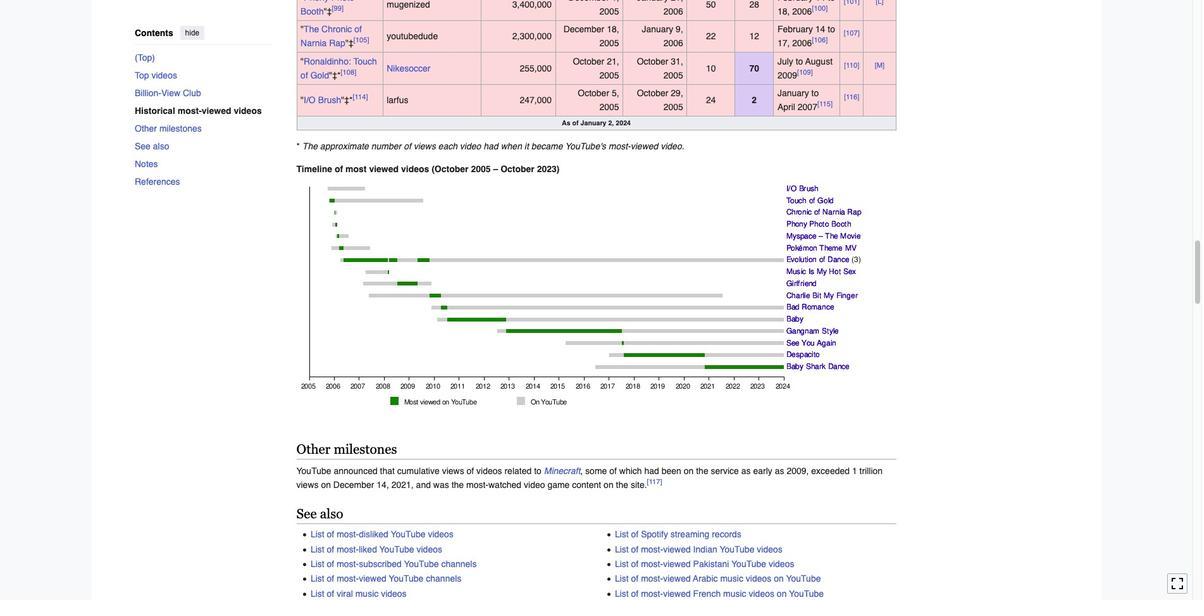 Task type: locate. For each thing, give the bounding box(es) containing it.
1 vertical spatial see
[[297, 506, 317, 522]]

most
[[346, 164, 367, 174]]

had inside , some of which had been on the service as early as 2009, exceeded 1 trillion views on december 14, 2021, and was the most-watched video game content on the site.
[[645, 466, 659, 476]]

youtube
[[297, 466, 331, 476], [391, 529, 426, 539], [380, 544, 414, 554], [720, 544, 755, 554], [404, 559, 439, 569], [732, 559, 767, 569], [389, 574, 424, 584], [787, 574, 821, 584], [789, 589, 824, 599]]

2005 inside october 21, 2005
[[600, 70, 619, 80]]

1 vertical spatial other
[[297, 442, 331, 457]]

0 vertical spatial 18,
[[778, 6, 790, 16]]

0 vertical spatial the
[[304, 24, 319, 34]]

2005 down 31,
[[664, 70, 683, 80]]

video right "each"
[[460, 141, 481, 151]]

22
[[706, 31, 716, 41]]

0 vertical spatial milestones
[[159, 123, 201, 133]]

1 horizontal spatial video
[[524, 480, 545, 490]]

2 vertical spatial views
[[297, 480, 319, 490]]

october left 5,
[[578, 88, 610, 98]]

january up april
[[778, 88, 809, 98]]

october 5, 2005
[[578, 88, 619, 112]]

1 vertical spatial views
[[442, 466, 464, 476]]

21, up '9,'
[[671, 0, 683, 2]]

december left '1,'
[[569, 0, 610, 2]]

[114] link
[[353, 93, 368, 102]]

january inside january to april 2007 [115]
[[778, 88, 809, 98]]

october left 29,
[[637, 88, 669, 98]]

announced
[[334, 466, 378, 476]]

[105]
[[354, 36, 369, 45]]

december down "december 1, 2005"
[[564, 24, 605, 34]]

nikesoccer link
[[387, 63, 431, 73]]

0 horizontal spatial see also
[[135, 141, 169, 151]]

viewed down list of most-viewed indian youtube videos link
[[663, 559, 691, 569]]

the down 'which' on the right of the page
[[616, 480, 629, 490]]

december inside "december 1, 2005"
[[569, 0, 610, 2]]

december down announced
[[333, 480, 374, 490]]

5,
[[612, 88, 619, 98]]

see also
[[135, 141, 169, 151], [297, 506, 343, 522]]

each
[[438, 141, 458, 151]]

0 horizontal spatial other
[[135, 123, 157, 133]]

hide
[[185, 28, 199, 37]]

1 vertical spatial video
[[524, 480, 545, 490]]

other milestones up announced
[[297, 442, 397, 457]]

0 horizontal spatial as
[[742, 466, 751, 476]]

2,
[[609, 119, 614, 127]]

notes
[[135, 159, 158, 169]]

as
[[562, 119, 571, 127]]

milestones up announced
[[334, 442, 397, 457]]

" the chronic of narnia rap
[[301, 24, 362, 48]]

phony
[[304, 0, 329, 2]]

1 horizontal spatial "‡*
[[341, 95, 353, 105]]

viewed left arabic
[[663, 574, 691, 584]]

1 horizontal spatial other
[[297, 442, 331, 457]]

18, up 17,
[[778, 6, 790, 16]]

2 14 from the top
[[816, 24, 826, 34]]

0 vertical spatial video
[[460, 141, 481, 151]]

"‡ [99]
[[324, 4, 344, 16]]

the left the service
[[696, 466, 709, 476]]

" inside " the chronic of narnia rap
[[301, 24, 304, 34]]

milestones down historical most-viewed videos
[[159, 123, 201, 133]]

0 vertical spatial views
[[414, 141, 436, 151]]

"‡ inside "‡ [105]
[[346, 38, 354, 48]]

1 vertical spatial the
[[302, 141, 318, 151]]

0 horizontal spatial other milestones
[[135, 123, 201, 133]]

viewed down 'number'
[[369, 164, 399, 174]]

2005
[[600, 6, 619, 16], [600, 38, 619, 48], [600, 70, 619, 80], [664, 70, 683, 80], [600, 102, 619, 112], [664, 102, 683, 112], [471, 164, 491, 174]]

2005 inside october 5, 2005
[[600, 102, 619, 112]]

1 vertical spatial "
[[301, 56, 304, 66]]

31,
[[671, 56, 683, 66]]

october for october 5, 2005
[[578, 88, 610, 98]]

to up [100] link
[[828, 0, 835, 2]]

0 vertical spatial 14
[[816, 0, 826, 2]]

watched
[[489, 480, 522, 490]]

october
[[573, 56, 605, 66], [637, 56, 669, 66], [578, 88, 610, 98], [637, 88, 669, 98], [501, 164, 535, 174]]

2006 up february 14 to 17, 2006
[[793, 6, 812, 16]]

1 horizontal spatial 18,
[[778, 6, 790, 16]]

21, inside october 21, 2005
[[607, 56, 619, 66]]

2005 inside october 29, 2005
[[664, 102, 683, 112]]

2
[[752, 95, 757, 105]]

1 horizontal spatial had
[[645, 466, 659, 476]]

0 vertical spatial "‡
[[324, 6, 332, 16]]

3 " from the top
[[301, 95, 304, 105]]

december inside , some of which had been on the service as early as 2009, exceeded 1 trillion views on december 14, 2021, and was the most-watched video game content on the site.
[[333, 480, 374, 490]]

0 horizontal spatial also
[[153, 141, 169, 151]]

2 vertical spatial "
[[301, 95, 304, 105]]

music
[[721, 574, 744, 584], [356, 589, 379, 599], [724, 589, 747, 599]]

2005 inside december 18, 2005
[[600, 38, 619, 48]]

[109]
[[798, 68, 813, 77]]

1 vertical spatial milestones
[[334, 442, 397, 457]]

2006 up '9,'
[[664, 6, 683, 16]]

became
[[532, 141, 563, 151]]

videos
[[151, 70, 177, 80], [233, 105, 262, 116], [401, 164, 429, 174], [477, 466, 502, 476], [428, 529, 454, 539], [417, 544, 442, 554], [757, 544, 783, 554], [769, 559, 795, 569], [746, 574, 772, 584], [381, 589, 407, 599], [749, 589, 775, 599]]

cumulative
[[397, 466, 440, 476]]

1 vertical spatial 18,
[[607, 24, 619, 34]]

booth
[[301, 6, 324, 16]]

the right the *
[[302, 141, 318, 151]]

see also up notes
[[135, 141, 169, 151]]

viewed down list of spotify streaming records link
[[663, 544, 691, 554]]

to inside february 14 to 18, 2006
[[828, 0, 835, 2]]

had up [117] link
[[645, 466, 659, 476]]

october inside october 29, 2005
[[637, 88, 669, 98]]

gold
[[311, 70, 329, 80]]

2006 inside february 14 to 17, 2006
[[793, 38, 812, 48]]

viewed left french at bottom right
[[663, 589, 691, 599]]

december for december 18, 2005
[[564, 24, 605, 34]]

subscribed
[[359, 559, 402, 569]]

1 horizontal spatial see also
[[297, 506, 343, 522]]

2006 inside january 21, 2006
[[664, 6, 683, 16]]

0 vertical spatial had
[[484, 141, 499, 151]]

february inside february 14 to 17, 2006
[[778, 24, 813, 34]]

pakistani
[[693, 559, 729, 569]]

january for january to april 2007 [115]
[[778, 88, 809, 98]]

february for 17,
[[778, 24, 813, 34]]

list
[[311, 529, 325, 539], [615, 529, 629, 539], [311, 544, 325, 554], [615, 544, 629, 554], [311, 559, 325, 569], [615, 559, 629, 569], [311, 574, 325, 584], [615, 574, 629, 584], [311, 589, 325, 599], [615, 589, 629, 599]]

as left early
[[742, 466, 751, 476]]

1 february from the top
[[778, 0, 813, 2]]

january for january 21, 2006
[[637, 0, 669, 2]]

2007
[[798, 102, 818, 112]]

[117] link
[[647, 478, 663, 486]]

october inside october 31, 2005
[[637, 56, 669, 66]]

0 horizontal spatial 21,
[[607, 56, 619, 66]]

phony photo booth link
[[301, 0, 355, 16]]

december for december 1, 2005
[[569, 0, 610, 2]]

0 vertical spatial december
[[569, 0, 610, 2]]

1 vertical spatial 14
[[816, 24, 826, 34]]

0 vertical spatial "‡*
[[329, 70, 341, 80]]

21, for january 21, 2006
[[671, 0, 683, 2]]

other milestones down historical
[[135, 123, 201, 133]]

most- inside , some of which had been on the service as early as 2009, exceeded 1 trillion views on december 14, 2021, and was the most-watched video game content on the site.
[[466, 480, 489, 490]]

larfus
[[387, 95, 409, 105]]

2 as from the left
[[775, 466, 785, 476]]

1 horizontal spatial the
[[616, 480, 629, 490]]

1 vertical spatial february
[[778, 24, 813, 34]]

0 vertical spatial 21,
[[671, 0, 683, 2]]

the for *
[[302, 141, 318, 151]]

9,
[[676, 24, 683, 34]]

21, up 5,
[[607, 56, 619, 66]]

to up [109] 'link'
[[796, 56, 803, 66]]

the inside " the chronic of narnia rap
[[304, 24, 319, 34]]

see also down announced
[[297, 506, 343, 522]]

1 horizontal spatial "‡
[[346, 38, 354, 48]]

most-
[[177, 105, 201, 116], [609, 141, 631, 151], [466, 480, 489, 490], [337, 529, 359, 539], [337, 544, 359, 554], [641, 544, 663, 554], [337, 559, 359, 569], [641, 559, 663, 569], [337, 574, 359, 584], [641, 574, 663, 584], [641, 589, 663, 599]]

1 vertical spatial december
[[564, 24, 605, 34]]

"‡* inside " i/o brush "‡* [114]
[[341, 95, 353, 105]]

2 " from the top
[[301, 56, 304, 66]]

0 horizontal spatial milestones
[[159, 123, 201, 133]]

to inside july to august 2009
[[796, 56, 803, 66]]

14 up [106]
[[816, 24, 826, 34]]

viewed up 'other milestones' link
[[201, 105, 231, 116]]

0 vertical spatial "
[[301, 24, 304, 34]]

music right the viral
[[356, 589, 379, 599]]

october for october 31, 2005
[[637, 56, 669, 66]]

the up narnia
[[304, 24, 319, 34]]

0 horizontal spatial "‡
[[324, 6, 332, 16]]

14 up [100] link
[[816, 0, 826, 2]]

247,000
[[520, 95, 552, 105]]

"‡ inside "‡ [99]
[[324, 6, 332, 16]]

billion-view club link
[[135, 84, 271, 102]]

august
[[806, 56, 833, 66]]

2005 down 29,
[[664, 102, 683, 112]]

[117]
[[647, 478, 663, 486]]

2 vertical spatial december
[[333, 480, 374, 490]]

" up narnia
[[301, 24, 304, 34]]

0 horizontal spatial "‡*
[[329, 70, 341, 80]]

january for january 9, 2006
[[642, 24, 674, 34]]

" inside " i/o brush "‡* [114]
[[301, 95, 304, 105]]

2005 for 18,
[[600, 38, 619, 48]]

(top)
[[135, 52, 155, 62]]

14 inside february 14 to 17, 2006
[[816, 24, 826, 34]]

october left 31,
[[637, 56, 669, 66]]

1 horizontal spatial see
[[297, 506, 317, 522]]

had
[[484, 141, 499, 151], [645, 466, 659, 476]]

0 vertical spatial see
[[135, 141, 150, 151]]

chronic
[[322, 24, 352, 34]]

february inside february 14 to 18, 2006
[[778, 0, 813, 2]]

october down december 18, 2005
[[573, 56, 605, 66]]

to up [115] link
[[812, 88, 819, 98]]

the right was
[[452, 480, 464, 490]]

21, for october 21, 2005
[[607, 56, 619, 66]]

14
[[816, 0, 826, 2], [816, 24, 826, 34]]

1 horizontal spatial as
[[775, 466, 785, 476]]

hide button
[[180, 26, 204, 40]]

1 horizontal spatial 21,
[[671, 0, 683, 2]]

to inside february 14 to 17, 2006
[[828, 24, 835, 34]]

to up [106] link
[[828, 24, 835, 34]]

21, inside january 21, 2006
[[671, 0, 683, 2]]

1 14 from the top
[[816, 0, 826, 2]]

viewed down subscribed
[[359, 574, 387, 584]]

as
[[742, 466, 751, 476], [775, 466, 785, 476]]

also down announced
[[320, 506, 343, 522]]

february 14 to 17, 2006
[[778, 24, 835, 48]]

2024
[[616, 119, 631, 127]]

early
[[754, 466, 773, 476]]

0 horizontal spatial views
[[297, 480, 319, 490]]

0 vertical spatial other milestones
[[135, 123, 201, 133]]

" inside " ronaldinho: touch of gold
[[301, 56, 304, 66]]

list of most-viewed indian youtube videos link
[[615, 544, 783, 554]]

to
[[828, 0, 835, 2], [828, 24, 835, 34], [796, 56, 803, 66], [812, 88, 819, 98], [534, 466, 542, 476]]

"‡*
[[329, 70, 341, 80], [341, 95, 353, 105]]

january inside january 21, 2006
[[637, 0, 669, 2]]

ronaldinho: touch of gold link
[[301, 56, 377, 80]]

2006 down '9,'
[[664, 38, 683, 48]]

1 vertical spatial "‡
[[346, 38, 354, 48]]

0 vertical spatial february
[[778, 0, 813, 2]]

rap
[[329, 38, 346, 48]]

1 horizontal spatial also
[[320, 506, 343, 522]]

list of most-liked youtube videos link
[[311, 544, 442, 554]]

2021,
[[392, 480, 414, 490]]

0 vertical spatial also
[[153, 141, 169, 151]]

2009
[[778, 70, 798, 80]]

the
[[696, 466, 709, 476], [452, 480, 464, 490], [616, 480, 629, 490]]

timeline of most viewed videos (october 2005 – october 2023)
[[297, 164, 560, 174]]

" left brush
[[301, 95, 304, 105]]

[108]
[[341, 68, 357, 77]]

[107]
[[844, 29, 860, 38]]

january inside january 9, 2006
[[642, 24, 674, 34]]

music down the list of most-viewed arabic music videos on youtube link
[[724, 589, 747, 599]]

related
[[505, 466, 532, 476]]

2005 left –
[[471, 164, 491, 174]]

1 " from the top
[[301, 24, 304, 34]]

"‡
[[324, 6, 332, 16], [346, 38, 354, 48]]

1 horizontal spatial other milestones
[[297, 442, 397, 457]]

[99]
[[332, 4, 344, 13]]

photo
[[331, 0, 355, 2]]

2006 right 17,
[[793, 38, 812, 48]]

also up notes
[[153, 141, 169, 151]]

january down january 21, 2006
[[642, 24, 674, 34]]

2005 down 5,
[[600, 102, 619, 112]]

2 february from the top
[[778, 24, 813, 34]]

2005 for 1,
[[600, 6, 619, 16]]

1 vertical spatial had
[[645, 466, 659, 476]]

october inside october 5, 2005
[[578, 88, 610, 98]]

0 horizontal spatial the
[[452, 480, 464, 490]]

january up january 9, 2006
[[637, 0, 669, 2]]

had left when
[[484, 141, 499, 151]]

2005 inside "december 1, 2005"
[[600, 6, 619, 16]]

december inside december 18, 2005
[[564, 24, 605, 34]]

february up 17,
[[778, 24, 813, 34]]

list of most-viewed arabic music videos on youtube link
[[615, 574, 821, 584]]

0 vertical spatial other
[[135, 123, 157, 133]]

1 vertical spatial also
[[320, 506, 343, 522]]

on
[[684, 466, 694, 476], [321, 480, 331, 490], [604, 480, 614, 490], [774, 574, 784, 584], [777, 589, 787, 599]]

site.
[[631, 480, 647, 490]]

february up [100]
[[778, 0, 813, 2]]

2005 for 29,
[[664, 102, 683, 112]]

0 horizontal spatial 18,
[[607, 24, 619, 34]]

views
[[414, 141, 436, 151], [442, 466, 464, 476], [297, 480, 319, 490]]

2005 down '1,'
[[600, 6, 619, 16]]

january
[[637, 0, 669, 2], [642, 24, 674, 34], [778, 88, 809, 98], [581, 119, 607, 127]]

14 inside february 14 to 18, 2006
[[816, 0, 826, 2]]

" down narnia
[[301, 56, 304, 66]]

1 vertical spatial "‡*
[[341, 95, 353, 105]]

1 horizontal spatial milestones
[[334, 442, 397, 457]]

january 9, 2006
[[642, 24, 683, 48]]

video down related
[[524, 480, 545, 490]]

2005 up 5,
[[600, 70, 619, 80]]

2005 up october 21, 2005
[[600, 38, 619, 48]]

1 vertical spatial 21,
[[607, 56, 619, 66]]

18, down '1,'
[[607, 24, 619, 34]]

january to april 2007 [115]
[[778, 88, 833, 112]]

1 vertical spatial other milestones
[[297, 442, 397, 457]]

1 horizontal spatial views
[[414, 141, 436, 151]]

list of spotify streaming records link
[[615, 529, 742, 539]]

2005 inside october 31, 2005
[[664, 70, 683, 80]]

october inside october 21, 2005
[[573, 56, 605, 66]]

as right early
[[775, 466, 785, 476]]

0 vertical spatial see also
[[135, 141, 169, 151]]



Task type: vqa. For each thing, say whether or not it's contained in the screenshot.
the See also link
yes



Task type: describe. For each thing, give the bounding box(es) containing it.
2005 for 5,
[[600, 102, 619, 112]]

viewed inside list of most-disliked youtube videos list of most-liked youtube videos list of most-subscribed youtube channels list of most-viewed youtube channels list of viral music videos
[[359, 574, 387, 584]]

" for " ronaldinho: touch of gold
[[301, 56, 304, 66]]

top videos link
[[135, 66, 271, 84]]

"‡ for "‡ [105]
[[346, 38, 354, 48]]

january left 2,
[[581, 119, 607, 127]]

list of viral music videos link
[[311, 589, 407, 599]]

other milestones inside 'other milestones' link
[[135, 123, 201, 133]]

14 for february 14 to 17, 2006
[[816, 24, 826, 34]]

[116] link
[[845, 93, 860, 102]]

music inside list of most-disliked youtube videos list of most-liked youtube videos list of most-subscribed youtube channels list of most-viewed youtube channels list of viral music videos
[[356, 589, 379, 599]]

i/o brush link
[[304, 95, 341, 105]]

as of january 2, 2024
[[562, 119, 631, 127]]

2 horizontal spatial the
[[696, 466, 709, 476]]

14 for february 14 to 18, 2006
[[816, 0, 826, 2]]

january 21, 2006
[[637, 0, 683, 16]]

[110]
[[845, 61, 860, 70]]

trillion
[[860, 466, 883, 476]]

list of spotify streaming records list of most-viewed indian youtube videos list of most-viewed pakistani youtube videos list of most-viewed arabic music videos on youtube list of most-viewed french music videos on youtube
[[615, 529, 824, 599]]

streaming
[[671, 529, 710, 539]]

[115]
[[818, 100, 833, 109]]

2005 for 21,
[[600, 70, 619, 80]]

"‡* [108]
[[329, 68, 357, 80]]

18, inside february 14 to 18, 2006
[[778, 6, 790, 16]]

*
[[297, 141, 300, 151]]

17,
[[778, 38, 790, 48]]

[107] link
[[844, 29, 860, 38]]

video.
[[661, 141, 685, 151]]

of inside " the chronic of narnia rap
[[355, 24, 362, 34]]

was
[[433, 480, 449, 490]]

2 horizontal spatial views
[[442, 466, 464, 476]]

nikesoccer
[[387, 63, 431, 73]]

references link
[[135, 173, 271, 190]]

arabic
[[693, 574, 718, 584]]

been
[[662, 466, 682, 476]]

–
[[493, 164, 498, 174]]

october right –
[[501, 164, 535, 174]]

" for " i/o brush "‡* [114]
[[301, 95, 304, 105]]

music up list of most-viewed french music videos on youtube link
[[721, 574, 744, 584]]

1 vertical spatial channels
[[426, 574, 462, 584]]

references
[[135, 176, 180, 186]]

list of most-disliked youtube videos list of most-liked youtube videos list of most-subscribed youtube channels list of most-viewed youtube channels list of viral music videos
[[311, 529, 477, 599]]

list of most-disliked youtube videos link
[[311, 529, 454, 539]]

[115] link
[[818, 100, 833, 109]]

to right related
[[534, 466, 542, 476]]

billion-
[[135, 88, 161, 98]]

[m]
[[875, 61, 885, 70]]

2,300,000
[[513, 31, 552, 41]]

july
[[778, 56, 794, 66]]

0 horizontal spatial see
[[135, 141, 150, 151]]

,
[[581, 466, 583, 476]]

approximate
[[320, 141, 369, 151]]

february 14 to 18, 2006
[[778, 0, 835, 16]]

"‡ for "‡ [99]
[[324, 6, 332, 16]]

"‡ [105]
[[346, 36, 369, 48]]

historical most-viewed videos link
[[135, 102, 281, 119]]

video inside , some of which had been on the service as early as 2009, exceeded 1 trillion views on december 14, 2021, and was the most-watched video game content on the site.
[[524, 480, 545, 490]]

brush
[[318, 95, 341, 105]]

december 1, 2005
[[569, 0, 619, 16]]

notes link
[[135, 155, 271, 173]]

1
[[853, 466, 857, 476]]

historical
[[135, 105, 175, 116]]

the chronic of narnia rap link
[[301, 24, 362, 48]]

see also link
[[135, 137, 271, 155]]

, some of which had been on the service as early as 2009, exceeded 1 trillion views on december 14, 2021, and was the most-watched video game content on the site.
[[297, 466, 883, 490]]

october for october 29, 2005
[[637, 88, 669, 98]]

14,
[[377, 480, 389, 490]]

1 vertical spatial see also
[[297, 506, 343, 522]]

1 as from the left
[[742, 466, 751, 476]]

10
[[706, 63, 716, 73]]

2006 inside february 14 to 18, 2006
[[793, 6, 812, 16]]

[99] link
[[332, 4, 344, 13]]

timeline
[[297, 164, 332, 174]]

of inside " ronaldinho: touch of gold
[[301, 70, 308, 80]]

game
[[548, 480, 570, 490]]

contents
[[135, 28, 173, 38]]

0 vertical spatial channels
[[441, 559, 477, 569]]

liked
[[359, 544, 377, 554]]

service
[[711, 466, 739, 476]]

viewed inside historical most-viewed videos link
[[201, 105, 231, 116]]

[100]
[[812, 4, 828, 13]]

ronaldinho:
[[304, 56, 351, 66]]

fullscreen image
[[1172, 578, 1184, 590]]

0 horizontal spatial had
[[484, 141, 499, 151]]

2009,
[[787, 466, 809, 476]]

that
[[380, 466, 395, 476]]

0 horizontal spatial video
[[460, 141, 481, 151]]

to inside january to april 2007 [115]
[[812, 88, 819, 98]]

december 18, 2005
[[564, 24, 619, 48]]

and
[[416, 480, 431, 490]]

[100] link
[[812, 4, 828, 13]]

of inside , some of which had been on the service as early as 2009, exceeded 1 trillion views on december 14, 2021, and was the most-watched video game content on the site.
[[610, 466, 617, 476]]

october 29, 2005
[[637, 88, 683, 112]]

list of most-subscribed youtube channels link
[[311, 559, 477, 569]]

other milestones link
[[135, 119, 271, 137]]

viewed left video.
[[631, 141, 659, 151]]

" i/o brush "‡* [114]
[[301, 93, 368, 105]]

spotify
[[641, 529, 668, 539]]

october for october 21, 2005
[[573, 56, 605, 66]]

february for 18,
[[778, 0, 813, 2]]

24
[[706, 95, 716, 105]]

phony photo booth
[[301, 0, 355, 16]]

[106]
[[812, 36, 828, 45]]

list of most-viewed french music videos on youtube link
[[615, 589, 824, 599]]

the for "
[[304, 24, 319, 34]]

" for " the chronic of narnia rap
[[301, 24, 304, 34]]

18, inside december 18, 2005
[[607, 24, 619, 34]]

views inside , some of which had been on the service as early as 2009, exceeded 1 trillion views on december 14, 2021, and was the most-watched video game content on the site.
[[297, 480, 319, 490]]

"‡* inside "‡* [108]
[[329, 70, 341, 80]]

when
[[501, 141, 522, 151]]

touch
[[354, 56, 377, 66]]

255,000
[[520, 63, 552, 73]]

[109] link
[[798, 68, 813, 77]]

2005 for 31,
[[664, 70, 683, 80]]

october 21, 2005
[[573, 56, 619, 80]]

2006 inside january 9, 2006
[[664, 38, 683, 48]]

it
[[525, 141, 529, 151]]



